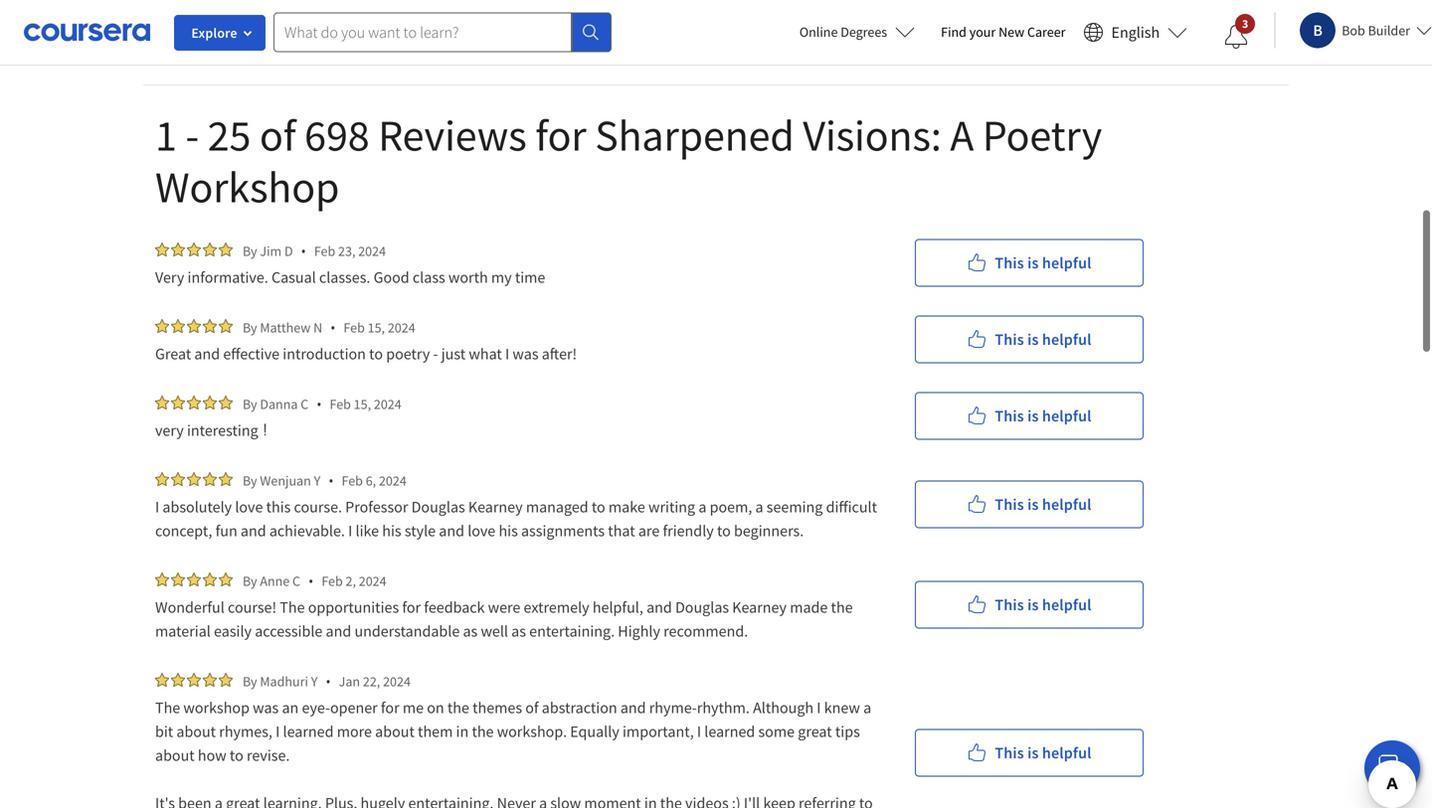Task type: locate. For each thing, give the bounding box(es) containing it.
his left assignments
[[499, 521, 518, 541]]

helpful for after!
[[1042, 330, 1092, 350]]

by inside by danna c • feb 15, 2024
[[243, 395, 257, 413]]

2,
[[346, 572, 356, 590]]

i left knew
[[817, 698, 821, 718]]

douglas
[[411, 497, 465, 517], [675, 598, 729, 618]]

his right the like
[[382, 521, 401, 541]]

recommend.
[[664, 622, 748, 642]]

i right what on the top left of the page
[[505, 344, 509, 364]]

2024 down poetry
[[374, 395, 402, 413]]

love right 'style'
[[468, 521, 496, 541]]

by inside by wenjuan y • feb 6, 2024
[[243, 472, 257, 490]]

0 horizontal spatial great
[[226, 794, 260, 809]]

• left jan
[[326, 672, 331, 691]]

1 vertical spatial of
[[525, 698, 539, 718]]

0 horizontal spatial all
[[259, 27, 275, 46]]

a left "slow"
[[539, 794, 547, 809]]

0 horizontal spatial as
[[463, 622, 478, 642]]

2 this is helpful from the top
[[995, 330, 1092, 350]]

2024 for class
[[358, 242, 386, 260]]

0 horizontal spatial the
[[155, 698, 180, 718]]

this is helpful button for of
[[915, 730, 1144, 777]]

6 helpful from the top
[[1042, 743, 1092, 763]]

online degrees
[[800, 23, 887, 41]]

0 vertical spatial c
[[301, 395, 309, 413]]

15, inside by danna c • feb 15, 2024
[[354, 395, 371, 413]]

learned down rhythm. on the bottom of the page
[[705, 722, 755, 742]]

by up effective
[[243, 319, 257, 337]]

1 horizontal spatial as
[[511, 622, 526, 642]]

1 horizontal spatial love
[[468, 521, 496, 541]]

2024 inside by matthew n • feb 15, 2024
[[388, 319, 415, 337]]

understandable
[[355, 622, 460, 642]]

in right them
[[456, 722, 469, 742]]

6 is from the top
[[1028, 743, 1039, 763]]

by left "anne"
[[243, 572, 257, 590]]

love
[[235, 497, 263, 517], [468, 521, 496, 541]]

2 vertical spatial for
[[381, 698, 399, 718]]

by left 'danna'
[[243, 395, 257, 413]]

make
[[609, 497, 645, 517]]

5 helpful from the top
[[1042, 595, 1092, 615]]

n
[[313, 319, 322, 337]]

and
[[194, 344, 220, 364], [241, 521, 266, 541], [439, 521, 465, 541], [647, 598, 672, 618], [326, 622, 351, 642], [620, 698, 646, 718]]

y for course.
[[314, 472, 321, 490]]

• right 'danna'
[[317, 395, 322, 414]]

the right on
[[447, 698, 469, 718]]

2 this is helpful button from the top
[[915, 316, 1144, 364]]

jim
[[260, 242, 282, 260]]

feb inside by wenjuan y • feb 6, 2024
[[342, 472, 363, 490]]

6 this is helpful button from the top
[[915, 730, 1144, 777]]

wonderful course! the opportunities for feedback were extremely helpful, and douglas kearney made the material easily accessible and understandable as well as entertaining. highly recommend.
[[155, 598, 856, 642]]

the up "accessible"
[[280, 598, 305, 618]]

love left this
[[235, 497, 263, 517]]

was left after!
[[513, 344, 539, 364]]

matthew
[[260, 319, 311, 337]]

for inside the workshop was an eye-opener for me on the themes of abstraction and rhyme-rhythm. although i knew a bit about rhymes, i learned more about them in the workshop. equally important, i learned some great tips about how to revise. it's been a great learning. plus, hugely entertaining. never a slow moment in the videos :) i'll keep referring
[[381, 698, 399, 718]]

0 vertical spatial love
[[235, 497, 263, 517]]

of inside the workshop was an eye-opener for me on the themes of abstraction and rhyme-rhythm. although i knew a bit about rhymes, i learned more about them in the workshop. equally important, i learned some great tips about how to revise. it's been a great learning. plus, hugely entertaining. never a slow moment in the videos :) i'll keep referring
[[525, 698, 539, 718]]

all learners button
[[227, 12, 396, 60]]

by for informative.
[[243, 242, 257, 260]]

0 vertical spatial of
[[260, 107, 296, 163]]

great
[[798, 722, 832, 742], [226, 794, 260, 809]]

douglas up the recommend.
[[675, 598, 729, 618]]

1 horizontal spatial of
[[525, 698, 539, 718]]

1 vertical spatial the
[[155, 698, 180, 718]]

never
[[497, 794, 536, 809]]

feb up great and effective introduction to poetry - just what i was after!
[[344, 319, 365, 337]]

y up 'course.'
[[314, 472, 321, 490]]

15, down great and effective introduction to poetry - just what i was after!
[[354, 395, 371, 413]]

0 horizontal spatial entertaining.
[[408, 794, 494, 809]]

2 all from the left
[[445, 27, 461, 46]]

how
[[198, 746, 226, 766]]

are
[[638, 521, 660, 541]]

0 horizontal spatial of
[[260, 107, 296, 163]]

kearney
[[468, 497, 523, 517], [732, 598, 787, 618]]

filled star image
[[155, 243, 169, 257], [171, 243, 185, 257], [203, 243, 217, 257], [203, 319, 217, 333], [219, 396, 233, 410], [155, 472, 169, 486], [219, 472, 233, 486], [171, 573, 185, 587], [187, 573, 201, 587], [171, 673, 185, 687], [219, 673, 233, 687]]

6 by from the top
[[243, 673, 257, 691]]

this for of
[[995, 743, 1024, 763]]

1 horizontal spatial in
[[644, 794, 657, 809]]

c right "anne"
[[292, 572, 300, 590]]

1 horizontal spatial great
[[798, 722, 832, 742]]

1 vertical spatial -
[[433, 344, 438, 364]]

great left tips
[[798, 722, 832, 742]]

this is helpful
[[995, 253, 1092, 273], [995, 330, 1092, 350], [995, 406, 1092, 426], [995, 495, 1092, 515], [995, 595, 1092, 615], [995, 743, 1092, 763]]

- left just
[[433, 344, 438, 364]]

1 all from the left
[[259, 27, 275, 46]]

0 horizontal spatial douglas
[[411, 497, 465, 517]]

by left madhuri
[[243, 673, 257, 691]]

2 helpful from the top
[[1042, 330, 1092, 350]]

casual
[[271, 268, 316, 287]]

feb inside by danna c • feb 15, 2024
[[330, 395, 351, 413]]

by inside by matthew n • feb 15, 2024
[[243, 319, 257, 337]]

1 by from the top
[[243, 242, 257, 260]]

15, for interesting！
[[354, 395, 371, 413]]

c
[[301, 395, 309, 413], [292, 572, 300, 590]]

15, inside by matthew n • feb 15, 2024
[[368, 319, 385, 337]]

and inside the workshop was an eye-opener for me on the themes of abstraction and rhyme-rhythm. although i knew a bit about rhymes, i learned more about them in the workshop. equally important, i learned some great tips about how to revise. it's been a great learning. plus, hugely entertaining. never a slow moment in the videos :) i'll keep referring
[[620, 698, 646, 718]]

it's
[[155, 794, 175, 809]]

• up 'course.'
[[328, 471, 334, 490]]

•
[[301, 242, 306, 261], [330, 318, 336, 337], [317, 395, 322, 414], [328, 471, 334, 490], [308, 572, 314, 591], [326, 672, 331, 691]]

the up the bit
[[155, 698, 180, 718]]

kearney left managed
[[468, 497, 523, 517]]

this
[[995, 253, 1024, 273], [995, 330, 1024, 350], [995, 406, 1024, 426], [995, 495, 1024, 515], [995, 595, 1024, 615], [995, 743, 1024, 763]]

kearney left made
[[732, 598, 787, 618]]

• right d
[[301, 242, 306, 261]]

1 helpful from the top
[[1042, 253, 1092, 273]]

2024 up poetry
[[388, 319, 415, 337]]

y for eye-
[[311, 673, 318, 691]]

- right 1
[[185, 107, 199, 163]]

2024 right 6,
[[379, 472, 407, 490]]

this is helpful button
[[915, 239, 1144, 287], [915, 316, 1144, 364], [915, 392, 1144, 440], [915, 481, 1144, 529], [915, 581, 1144, 629], [915, 730, 1144, 777]]

about down the bit
[[155, 746, 195, 766]]

6 this is helpful from the top
[[995, 743, 1092, 763]]

0 vertical spatial the
[[280, 598, 305, 618]]

c right 'danna'
[[301, 395, 309, 413]]

1 vertical spatial entertaining.
[[408, 794, 494, 809]]

0 horizontal spatial was
[[253, 698, 279, 718]]

5 this is helpful from the top
[[995, 595, 1092, 615]]

feb for this
[[342, 472, 363, 490]]

all learners
[[259, 27, 336, 46]]

jan
[[339, 673, 360, 691]]

this is helpful button for after!
[[915, 316, 1144, 364]]

1 horizontal spatial learned
[[705, 722, 755, 742]]

feb left 6,
[[342, 472, 363, 490]]

helpful for writing
[[1042, 495, 1092, 515]]

c inside by anne c • feb 2, 2024
[[292, 572, 300, 590]]

6 this from the top
[[995, 743, 1024, 763]]

1 horizontal spatial the
[[280, 598, 305, 618]]

by inside by jim d • feb 23, 2024
[[243, 242, 257, 260]]

15,
[[368, 319, 385, 337], [354, 395, 371, 413]]

is for after!
[[1028, 330, 1039, 350]]

great right been
[[226, 794, 260, 809]]

feb left 2,
[[322, 572, 343, 590]]

was left an
[[253, 698, 279, 718]]

helpful,
[[593, 598, 643, 618]]

feb inside by matthew n • feb 15, 2024
[[344, 319, 365, 337]]

your
[[970, 23, 996, 41]]

- inside 1 - 25 of 698 reviews for sharpened visions: a poetry workshop
[[185, 107, 199, 163]]

4 helpful from the top
[[1042, 495, 1092, 515]]

5 this from the top
[[995, 595, 1024, 615]]

1 vertical spatial douglas
[[675, 598, 729, 618]]

2 this from the top
[[995, 330, 1024, 350]]

all
[[259, 27, 275, 46], [445, 27, 461, 46]]

course!
[[228, 598, 277, 618]]

• for workshop
[[326, 672, 331, 691]]

15, up great and effective introduction to poetry - just what i was after!
[[368, 319, 385, 337]]

• right n
[[330, 318, 336, 337]]

• right "anne"
[[308, 572, 314, 591]]

by inside by anne c • feb 2, 2024
[[243, 572, 257, 590]]

1 horizontal spatial -
[[433, 344, 438, 364]]

entertaining. left never
[[408, 794, 494, 809]]

2 by from the top
[[243, 319, 257, 337]]

the left the videos
[[660, 794, 682, 809]]

1 vertical spatial kearney
[[732, 598, 787, 618]]

filled star image
[[187, 243, 201, 257], [219, 243, 233, 257], [155, 319, 169, 333], [171, 319, 185, 333], [187, 319, 201, 333], [219, 319, 233, 333], [155, 396, 169, 410], [171, 396, 185, 410], [187, 396, 201, 410], [203, 396, 217, 410], [171, 472, 185, 486], [187, 472, 201, 486], [203, 472, 217, 486], [155, 573, 169, 587], [203, 573, 217, 587], [219, 573, 233, 587], [155, 673, 169, 687], [187, 673, 201, 687], [203, 673, 217, 687]]

find
[[941, 23, 967, 41]]

all left stars
[[445, 27, 461, 46]]

by inside by madhuri y • jan 22, 2024
[[243, 673, 257, 691]]

0 vertical spatial was
[[513, 344, 539, 364]]

poem,
[[710, 497, 752, 517]]

all left "learners"
[[259, 27, 275, 46]]

to left make
[[592, 497, 605, 517]]

1 horizontal spatial entertaining.
[[529, 622, 615, 642]]

i left the like
[[348, 521, 352, 541]]

1 vertical spatial for
[[402, 598, 421, 618]]

1 vertical spatial love
[[468, 521, 496, 541]]

after!
[[542, 344, 577, 364]]

0 horizontal spatial his
[[382, 521, 401, 541]]

extremely
[[524, 598, 589, 618]]

2024 for professor
[[379, 472, 407, 490]]

4 by from the top
[[243, 472, 257, 490]]

2024 for poetry
[[388, 319, 415, 337]]

of right 25 at the left top of the page
[[260, 107, 296, 163]]

this is helpful for after!
[[995, 330, 1092, 350]]

by left jim
[[243, 242, 257, 260]]

poetry
[[983, 107, 1102, 163]]

1 his from the left
[[382, 521, 401, 541]]

entertaining. inside wonderful course! the opportunities for feedback were extremely helpful, and douglas kearney made the material easily accessible and understandable as well as entertaining. highly recommend.
[[529, 622, 615, 642]]

entertaining. down 'extremely'
[[529, 622, 615, 642]]

feb inside by jim d • feb 23, 2024
[[314, 242, 335, 260]]

i down rhythm. on the bottom of the page
[[697, 722, 701, 742]]

0 vertical spatial 15,
[[368, 319, 385, 337]]

all for all learners
[[259, 27, 275, 46]]

is for kearney
[[1028, 595, 1039, 615]]

entertaining. inside the workshop was an eye-opener for me on the themes of abstraction and rhyme-rhythm. although i knew a bit about rhymes, i learned more about them in the workshop. equally important, i learned some great tips about how to revise. it's been a great learning. plus, hugely entertaining. never a slow moment in the videos :) i'll keep referring
[[408, 794, 494, 809]]

4 this is helpful button from the top
[[915, 481, 1144, 529]]

1 horizontal spatial for
[[402, 598, 421, 618]]

to right how
[[230, 746, 243, 766]]

2024 right 23,
[[358, 242, 386, 260]]

is for writing
[[1028, 495, 1039, 515]]

learned
[[283, 722, 334, 742], [705, 722, 755, 742]]

to left poetry
[[369, 344, 383, 364]]

worth
[[449, 268, 488, 287]]

1 vertical spatial y
[[311, 673, 318, 691]]

this for kearney
[[995, 595, 1024, 615]]

y
[[314, 472, 321, 490], [311, 673, 318, 691]]

feb for introduction
[[344, 319, 365, 337]]

concept,
[[155, 521, 212, 541]]

rhyme-
[[649, 698, 697, 718]]

i
[[505, 344, 509, 364], [155, 497, 159, 517], [348, 521, 352, 541], [817, 698, 821, 718], [276, 722, 280, 742], [697, 722, 701, 742]]

i up revise.
[[276, 722, 280, 742]]

0 vertical spatial kearney
[[468, 497, 523, 517]]

3 by from the top
[[243, 395, 257, 413]]

feb inside by anne c • feb 2, 2024
[[322, 572, 343, 590]]

of up workshop.
[[525, 698, 539, 718]]

this is helpful for of
[[995, 743, 1092, 763]]

1 vertical spatial 15,
[[354, 395, 371, 413]]

this is helpful for kearney
[[995, 595, 1092, 615]]

for inside 1 - 25 of 698 reviews for sharpened visions: a poetry workshop
[[535, 107, 586, 163]]

a right been
[[215, 794, 223, 809]]

been
[[178, 794, 212, 809]]

english
[[1112, 22, 1160, 42]]

and up important,
[[620, 698, 646, 718]]

3
[[1242, 16, 1249, 31]]

y inside by wenjuan y • feb 6, 2024
[[314, 472, 321, 490]]

0 vertical spatial for
[[535, 107, 586, 163]]

2024 inside by jim d • feb 23, 2024
[[358, 242, 386, 260]]

y up 'eye-'
[[311, 673, 318, 691]]

about
[[176, 722, 216, 742], [375, 722, 415, 742], [155, 746, 195, 766]]

as left well
[[463, 622, 478, 642]]

0 vertical spatial y
[[314, 472, 321, 490]]

all for all stars
[[445, 27, 461, 46]]

feb down 'introduction'
[[330, 395, 351, 413]]

learned down 'eye-'
[[283, 722, 334, 742]]

4 is from the top
[[1028, 495, 1039, 515]]

find your new career
[[941, 23, 1066, 41]]

by for and
[[243, 319, 257, 337]]

1 horizontal spatial douglas
[[675, 598, 729, 618]]

0 vertical spatial douglas
[[411, 497, 465, 517]]

1 vertical spatial c
[[292, 572, 300, 590]]

1 this from the top
[[995, 253, 1024, 273]]

2024 for opener
[[383, 673, 411, 691]]

0 vertical spatial entertaining.
[[529, 622, 615, 642]]

friendly
[[663, 521, 714, 541]]

0 horizontal spatial -
[[185, 107, 199, 163]]

2024 right 22,
[[383, 673, 411, 691]]

a up friendly
[[699, 497, 707, 517]]

all inside button
[[259, 27, 275, 46]]

2024 right 2,
[[359, 572, 387, 590]]

2 learned from the left
[[705, 722, 755, 742]]

helpful for kearney
[[1042, 595, 1092, 615]]

in
[[456, 722, 469, 742], [644, 794, 657, 809]]

by madhuri y • jan 22, 2024
[[243, 672, 411, 691]]

4 this from the top
[[995, 495, 1024, 515]]

None search field
[[274, 12, 612, 52]]

by:
[[191, 26, 211, 45]]

achievable.
[[269, 521, 345, 541]]

all inside 'button'
[[445, 27, 461, 46]]

beginners.
[[734, 521, 804, 541]]

my
[[491, 268, 512, 287]]

the right made
[[831, 598, 853, 618]]

helpful for of
[[1042, 743, 1092, 763]]

5 by from the top
[[243, 572, 257, 590]]

c inside by danna c • feb 15, 2024
[[301, 395, 309, 413]]

4 this is helpful from the top
[[995, 495, 1092, 515]]

bit
[[155, 722, 173, 742]]

5 this is helpful button from the top
[[915, 581, 1144, 629]]

3 this is helpful from the top
[[995, 406, 1092, 426]]

absolutely
[[163, 497, 232, 517]]

5 is from the top
[[1028, 595, 1039, 615]]

2 is from the top
[[1028, 330, 1039, 350]]

2024 inside by madhuri y • jan 22, 2024
[[383, 673, 411, 691]]

• for interesting！
[[317, 395, 322, 414]]

22,
[[363, 673, 380, 691]]

0 vertical spatial -
[[185, 107, 199, 163]]

and down opportunities
[[326, 622, 351, 642]]

1 horizontal spatial kearney
[[732, 598, 787, 618]]

in right moment
[[644, 794, 657, 809]]

as right well
[[511, 622, 526, 642]]

1 horizontal spatial his
[[499, 521, 518, 541]]

1 horizontal spatial all
[[445, 27, 461, 46]]

this for writing
[[995, 495, 1024, 515]]

opener
[[330, 698, 378, 718]]

y inside by madhuri y • jan 22, 2024
[[311, 673, 318, 691]]

0 horizontal spatial kearney
[[468, 497, 523, 517]]

2024 inside by wenjuan y • feb 6, 2024
[[379, 472, 407, 490]]

online
[[800, 23, 838, 41]]

a
[[950, 107, 974, 163]]

abstraction
[[542, 698, 617, 718]]

and right 'style'
[[439, 521, 465, 541]]

feb
[[314, 242, 335, 260], [344, 319, 365, 337], [330, 395, 351, 413], [342, 472, 363, 490], [322, 572, 343, 590]]

0 vertical spatial in
[[456, 722, 469, 742]]

2024 for feedback
[[359, 572, 387, 590]]

2 horizontal spatial for
[[535, 107, 586, 163]]

0 horizontal spatial for
[[381, 698, 399, 718]]

c for course!
[[292, 572, 300, 590]]

show notifications image
[[1225, 25, 1248, 49]]

1 vertical spatial was
[[253, 698, 279, 718]]

2024 inside by anne c • feb 2, 2024
[[359, 572, 387, 590]]

accessible
[[255, 622, 323, 642]]

by left wenjuan
[[243, 472, 257, 490]]

douglas up 'style'
[[411, 497, 465, 517]]

0 horizontal spatial learned
[[283, 722, 334, 742]]

• for absolutely
[[328, 471, 334, 490]]

feb left 23,
[[314, 242, 335, 260]]

1 vertical spatial great
[[226, 794, 260, 809]]



Task type: vqa. For each thing, say whether or not it's contained in the screenshot.


Task type: describe. For each thing, give the bounding box(es) containing it.
3 button
[[1209, 13, 1264, 61]]

15, for and
[[368, 319, 385, 337]]

chevron down image
[[346, 27, 364, 45]]

feb for opportunities
[[322, 572, 343, 590]]

about down me
[[375, 722, 415, 742]]

3 this from the top
[[995, 406, 1024, 426]]

douglas inside wonderful course! the opportunities for feedback were extremely helpful, and douglas kearney made the material easily accessible and understandable as well as entertaining. highly recommend.
[[675, 598, 729, 618]]

douglas inside i absolutely love this course. professor douglas kearney managed to make writing a poem, a seeming difficult concept, fun and achievable. i like his style and love his assignments that are friendly to beginners.
[[411, 497, 465, 517]]

very interesting！
[[155, 421, 272, 441]]

slow
[[550, 794, 581, 809]]

about up how
[[176, 722, 216, 742]]

online degrees button
[[784, 10, 931, 54]]

25
[[208, 107, 251, 163]]

builder
[[1368, 21, 1410, 39]]

this is helpful for writing
[[995, 495, 1092, 515]]

visions:
[[803, 107, 942, 163]]

bob builder
[[1342, 21, 1410, 39]]

me
[[403, 698, 424, 718]]

3 is from the top
[[1028, 406, 1039, 426]]

for inside wonderful course! the opportunities for feedback were extremely helpful, and douglas kearney made the material easily accessible and understandable as well as entertaining. highly recommend.
[[402, 598, 421, 618]]

english button
[[1076, 0, 1196, 65]]

good
[[374, 268, 409, 287]]

by matthew n • feb 15, 2024
[[243, 318, 415, 337]]

very
[[155, 421, 184, 441]]

find your new career link
[[931, 20, 1076, 45]]

just
[[441, 344, 466, 364]]

style
[[405, 521, 436, 541]]

What do you want to learn? text field
[[274, 12, 572, 52]]

• for and
[[330, 318, 336, 337]]

• for course!
[[308, 572, 314, 591]]

by danna c • feb 15, 2024
[[243, 395, 402, 414]]

class
[[413, 268, 445, 287]]

a up beginners.
[[755, 497, 763, 517]]

• for informative.
[[301, 242, 306, 261]]

by jim d • feb 23, 2024
[[243, 242, 386, 261]]

wonderful
[[155, 598, 225, 618]]

the workshop was an eye-opener for me on the themes of abstraction and rhyme-rhythm. although i knew a bit about rhymes, i learned more about them in the workshop. equally important, i learned some great tips about how to revise. it's been a great learning. plus, hugely entertaining. never a slow moment in the videos :) i'll keep referring
[[155, 698, 876, 809]]

d
[[284, 242, 293, 260]]

great
[[155, 344, 191, 364]]

very
[[155, 268, 184, 287]]

workshop
[[155, 159, 339, 214]]

rhythm.
[[697, 698, 750, 718]]

1 is from the top
[[1028, 253, 1039, 273]]

more
[[337, 722, 372, 742]]

and up the highly
[[647, 598, 672, 618]]

career
[[1027, 23, 1066, 41]]

and right great
[[194, 344, 220, 364]]

a right knew
[[863, 698, 871, 718]]

this is helpful button for kearney
[[915, 581, 1144, 629]]

very informative. casual classes. good class worth my time
[[155, 268, 545, 287]]

3 helpful from the top
[[1042, 406, 1092, 426]]

effective
[[223, 344, 280, 364]]

2 as from the left
[[511, 622, 526, 642]]

i up concept,
[[155, 497, 159, 517]]

chevron down image
[[1241, 32, 1259, 50]]

themes
[[473, 698, 522, 718]]

professor
[[345, 497, 408, 517]]

for for me
[[381, 698, 399, 718]]

by for interesting！
[[243, 395, 257, 413]]

difficult
[[826, 497, 877, 517]]

by for course!
[[243, 572, 257, 590]]

workshop
[[183, 698, 250, 718]]

anne
[[260, 572, 290, 590]]

1 - 25 of 698 reviews for sharpened visions: a poetry workshop
[[155, 107, 1102, 214]]

chat with us image
[[1377, 753, 1408, 785]]

eye-
[[302, 698, 330, 718]]

the inside the workshop was an eye-opener for me on the themes of abstraction and rhyme-rhythm. although i knew a bit about rhymes, i learned more about them in the workshop. equally important, i learned some great tips about how to revise. it's been a great learning. plus, hugely entertaining. never a slow moment in the videos :) i'll keep referring
[[155, 698, 180, 718]]

this is helpful button for writing
[[915, 481, 1144, 529]]

1 learned from the left
[[283, 722, 334, 742]]

important,
[[623, 722, 694, 742]]

revise.
[[247, 746, 290, 766]]

informative.
[[188, 268, 268, 287]]

6,
[[366, 472, 376, 490]]

reviews
[[378, 107, 527, 163]]

kearney inside i absolutely love this course. professor douglas kearney managed to make writing a poem, a seeming difficult concept, fun and achievable. i like his style and love his assignments that are friendly to beginners.
[[468, 497, 523, 517]]

i'll
[[744, 794, 760, 809]]

2024 inside by danna c • feb 15, 2024
[[374, 395, 402, 413]]

698
[[305, 107, 370, 163]]

all stars button
[[412, 12, 557, 60]]

23,
[[338, 242, 356, 260]]

coursera image
[[24, 16, 150, 48]]

moment
[[584, 794, 641, 809]]

stars
[[465, 27, 497, 46]]

is for of
[[1028, 743, 1039, 763]]

course.
[[294, 497, 342, 517]]

by for absolutely
[[243, 472, 257, 490]]

1 as from the left
[[463, 622, 478, 642]]

what
[[469, 344, 502, 364]]

i absolutely love this course. professor douglas kearney managed to make writing a poem, a seeming difficult concept, fun and achievable. i like his style and love his assignments that are friendly to beginners.
[[155, 497, 881, 541]]

classes.
[[319, 268, 370, 287]]

1 vertical spatial in
[[644, 794, 657, 809]]

1 this is helpful button from the top
[[915, 239, 1144, 287]]

feedback
[[424, 598, 485, 618]]

assignments
[[521, 521, 605, 541]]

wenjuan
[[260, 472, 311, 490]]

on
[[427, 698, 444, 718]]

of inside 1 - 25 of 698 reviews for sharpened visions: a poetry workshop
[[260, 107, 296, 163]]

0 vertical spatial great
[[798, 722, 832, 742]]

c for interesting！
[[301, 395, 309, 413]]

the down themes
[[472, 722, 494, 742]]

1
[[155, 107, 177, 163]]

them
[[418, 722, 453, 742]]

and right fun
[[241, 521, 266, 541]]

2 his from the left
[[499, 521, 518, 541]]

for for sharpened
[[535, 107, 586, 163]]

easily
[[214, 622, 252, 642]]

learners
[[279, 27, 336, 46]]

feb for classes.
[[314, 242, 335, 260]]

madhuri
[[260, 673, 308, 691]]

introduction
[[283, 344, 366, 364]]

well
[[481, 622, 508, 642]]

poetry
[[386, 344, 430, 364]]

to down "poem,"
[[717, 521, 731, 541]]

1 this is helpful from the top
[[995, 253, 1092, 273]]

b
[[1313, 20, 1323, 40]]

by wenjuan y • feb 6, 2024
[[243, 471, 407, 490]]

great and effective introduction to poetry - just what i was after!
[[155, 344, 577, 364]]

were
[[488, 598, 521, 618]]

the inside wonderful course! the opportunities for feedback were extremely helpful, and douglas kearney made the material easily accessible and understandable as well as entertaining. highly recommend.
[[280, 598, 305, 618]]

the inside wonderful course! the opportunities for feedback were extremely helpful, and douglas kearney made the material easily accessible and understandable as well as entertaining. highly recommend.
[[831, 598, 853, 618]]

hugely
[[361, 794, 405, 809]]

highly
[[618, 622, 660, 642]]

3 this is helpful button from the top
[[915, 392, 1144, 440]]

plus,
[[325, 794, 357, 809]]

was inside the workshop was an eye-opener for me on the themes of abstraction and rhyme-rhythm. although i knew a bit about rhymes, i learned more about them in the workshop. equally important, i learned some great tips about how to revise. it's been a great learning. plus, hugely entertaining. never a slow moment in the videos :) i'll keep referring
[[253, 698, 279, 718]]

seeming
[[767, 497, 823, 517]]

1 horizontal spatial was
[[513, 344, 539, 364]]

writing
[[648, 497, 695, 517]]

by anne c • feb 2, 2024
[[243, 572, 387, 591]]

to inside the workshop was an eye-opener for me on the themes of abstraction and rhyme-rhythm. although i knew a bit about rhymes, i learned more about them in the workshop. equally important, i learned some great tips about how to revise. it's been a great learning. plus, hugely entertaining. never a slow moment in the videos :) i'll keep referring
[[230, 746, 243, 766]]

learning.
[[263, 794, 322, 809]]

0 horizontal spatial in
[[456, 722, 469, 742]]

fun
[[215, 521, 237, 541]]

kearney inside wonderful course! the opportunities for feedback were extremely helpful, and douglas kearney made the material easily accessible and understandable as well as entertaining. highly recommend.
[[732, 598, 787, 618]]

filter
[[155, 26, 188, 45]]

this for after!
[[995, 330, 1024, 350]]

material
[[155, 622, 211, 642]]

by for workshop
[[243, 673, 257, 691]]

explore
[[191, 24, 237, 42]]

0 horizontal spatial love
[[235, 497, 263, 517]]

like
[[356, 521, 379, 541]]



